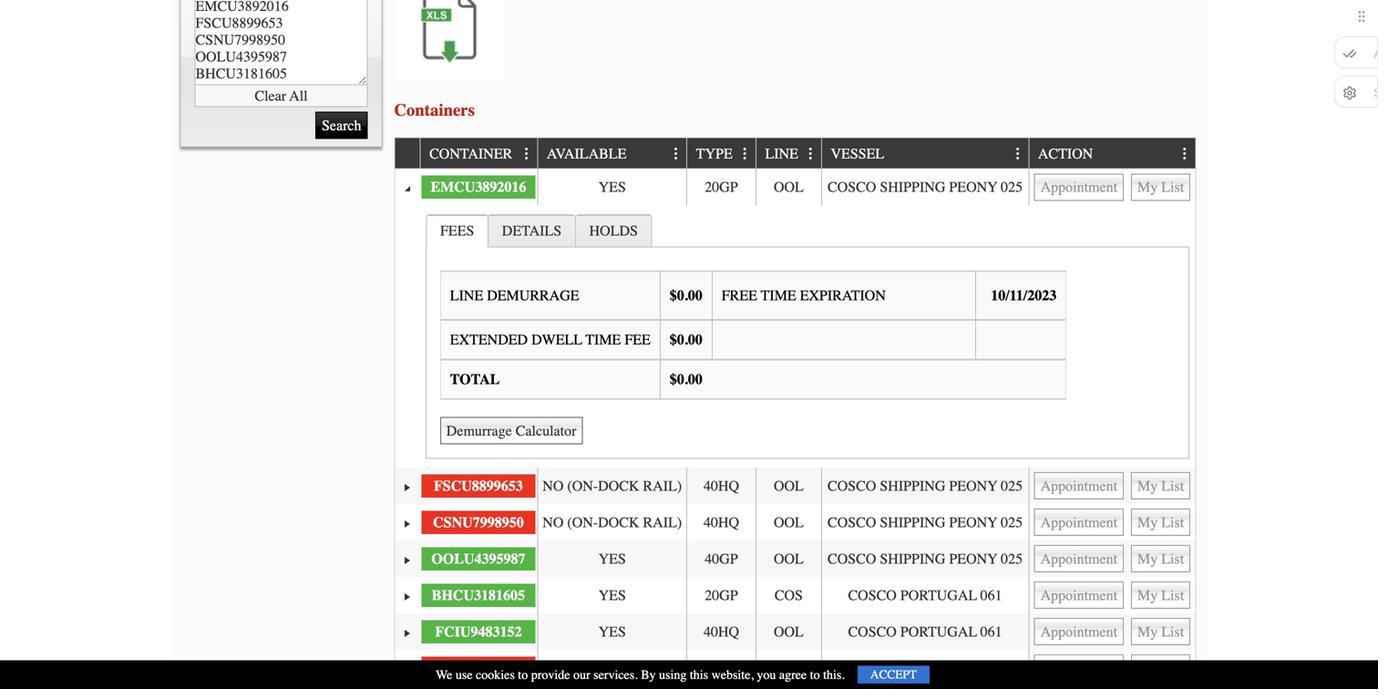 Task type: describe. For each thing, give the bounding box(es) containing it.
rail) for fscu8660376
[[643, 660, 682, 677]]

fscu8660376
[[434, 660, 523, 677]]

peony for fscu8899653
[[949, 477, 998, 494]]

yes cell for emcu3892016
[[537, 169, 686, 205]]

row containing fciu9483152
[[395, 614, 1195, 650]]

20gp for ool
[[705, 179, 738, 196]]

ool for emcu3892016
[[774, 179, 804, 196]]

cosco portugal 061 for bhcu3181605
[[848, 587, 1002, 604]]

available
[[547, 145, 626, 162]]

edit column settings image for available
[[669, 147, 684, 162]]

025 for emcu3892016
[[1001, 179, 1023, 196]]

vessel
[[831, 145, 884, 162]]

line column header
[[756, 138, 821, 169]]

you
[[757, 667, 776, 682]]

holds tab
[[575, 214, 652, 247]]

this
[[690, 667, 708, 682]]

cosco shipping peony 025 for oolu4395987
[[828, 550, 1023, 567]]

fscu8660376 cell
[[420, 650, 537, 686]]

dwell
[[531, 331, 582, 348]]

row containing bhcu3181605
[[395, 577, 1195, 614]]

cookies
[[476, 667, 515, 682]]

this.
[[823, 667, 845, 682]]

40hq cell for fciu9483152
[[686, 614, 756, 650]]

services.
[[593, 667, 638, 682]]

use
[[456, 667, 473, 682]]

cosco portugal 061 cell for fscu8660376
[[821, 650, 1028, 686]]

40hq for fscu8660376
[[704, 660, 739, 677]]

ool cell for emcu3892016
[[756, 169, 821, 205]]

container column header
[[420, 138, 537, 169]]

edit column settings image for action
[[1178, 147, 1192, 162]]

free
[[722, 287, 757, 304]]

yes for bhcu3181605
[[598, 587, 626, 604]]

edit column settings image for container
[[520, 147, 534, 162]]

025 for csnu7998950
[[1001, 514, 1023, 531]]

yes for oolu4395987
[[598, 550, 626, 567]]

025 for oolu4395987
[[1001, 550, 1023, 567]]

emcu3892016
[[431, 179, 526, 196]]

using
[[659, 667, 687, 682]]

line for line demurrage
[[450, 287, 483, 304]]

by
[[641, 667, 656, 682]]

extended dwell time fee
[[450, 331, 651, 348]]

cosco shipping peony 025 for emcu3892016
[[828, 179, 1023, 196]]

cosco shipping peony 025 cell for emcu3892016
[[821, 169, 1028, 205]]

row group containing emcu3892016
[[395, 169, 1195, 689]]

row containing oolu4395987
[[395, 541, 1195, 577]]

dock for fscu8899653
[[598, 477, 639, 494]]

3 $0.00 from the top
[[670, 371, 703, 388]]

0 horizontal spatial time
[[585, 331, 621, 348]]

ool for fscu8899653
[[774, 477, 804, 494]]

type column header
[[686, 138, 756, 169]]

available column header
[[537, 138, 686, 169]]

provide
[[531, 667, 570, 682]]

holds
[[589, 223, 638, 239]]

total
[[450, 371, 500, 388]]

shipping for fscu8899653
[[880, 477, 946, 494]]

row containing container
[[395, 138, 1195, 169]]

no for fscu8899653
[[543, 477, 564, 494]]

type link
[[696, 138, 741, 168]]

row containing csnu7998950
[[395, 504, 1195, 541]]

(on- for fscu8660376
[[567, 660, 598, 677]]

cosco portugal 061 for fciu9483152
[[848, 623, 1002, 640]]

40hq for fciu9483152
[[704, 623, 739, 640]]

line demurrage
[[450, 287, 579, 304]]

dock for csnu7998950
[[598, 514, 639, 531]]

row containing fscu8899653
[[395, 468, 1195, 504]]

no for fscu8660376
[[543, 660, 564, 677]]

csnu7998950
[[433, 514, 524, 531]]

no (on-dock rail) cell for fscu8660376
[[537, 650, 686, 686]]

ool for csnu7998950
[[774, 514, 804, 531]]

rail) for csnu7998950
[[643, 514, 682, 531]]

expiration
[[800, 287, 886, 304]]

action column header
[[1028, 138, 1195, 169]]

row containing emcu3892016
[[395, 169, 1195, 205]]

yes cell for oolu4395987
[[537, 541, 686, 577]]

vessel column header
[[821, 138, 1028, 169]]

edit column settings image for line
[[804, 147, 818, 162]]

clear
[[255, 87, 286, 104]]

no (on-dock rail) cell for fscu8899653
[[537, 468, 686, 504]]

no (on-dock rail) for fscu8899653
[[543, 477, 682, 494]]

agree
[[779, 667, 807, 682]]

our
[[573, 667, 590, 682]]

cosco portugal 061 cell for bhcu3181605
[[821, 577, 1028, 614]]

no (on-dock rail) for fscu8660376
[[543, 660, 682, 677]]

website,
[[712, 667, 754, 682]]

bhcu3181605 cell
[[420, 577, 537, 614]]

action link
[[1038, 138, 1102, 168]]

edit column settings image
[[1011, 147, 1025, 162]]

shipping for csnu7998950
[[880, 514, 946, 531]]

containers
[[394, 100, 475, 120]]

shipping for oolu4395987
[[880, 550, 946, 567]]

cosco shipping peony 025 cell for csnu7998950
[[821, 504, 1028, 541]]

no (on-dock rail) cell for csnu7998950
[[537, 504, 686, 541]]

emcu3892016 cell
[[420, 169, 537, 205]]

details tab
[[488, 214, 576, 247]]

dock for fscu8660376
[[598, 660, 639, 677]]

we use cookies to provide our services. by using this website, you agree to this.
[[436, 667, 845, 682]]

40gp cell
[[686, 541, 756, 577]]

20gp for cos
[[705, 587, 738, 604]]

tree grid containing container
[[395, 138, 1195, 689]]

cos for 20gp
[[775, 587, 803, 604]]

clear all button
[[195, 85, 368, 107]]

cosco for emcu3892016
[[828, 179, 876, 196]]

cos cell for 20gp
[[756, 577, 821, 614]]



Task type: locate. For each thing, give the bounding box(es) containing it.
0 vertical spatial no
[[543, 477, 564, 494]]

2 to from the left
[[810, 667, 820, 682]]

20gp down type column header
[[705, 179, 738, 196]]

fciu9483152
[[435, 623, 522, 640]]

0 vertical spatial no (on-dock rail)
[[543, 477, 682, 494]]

1 row from the top
[[395, 138, 1195, 169]]

1 vertical spatial rail)
[[643, 514, 682, 531]]

2 vertical spatial rail)
[[643, 660, 682, 677]]

fscu8899653
[[434, 477, 523, 494]]

time
[[761, 287, 796, 304], [585, 331, 621, 348]]

accept
[[870, 668, 917, 682]]

cos cell up 'agree' in the right bottom of the page
[[756, 577, 821, 614]]

20gp down 40gp cell
[[705, 587, 738, 604]]

None submit
[[315, 112, 368, 139]]

3 ool cell from the top
[[756, 504, 821, 541]]

1 cosco portugal 061 from the top
[[848, 587, 1002, 604]]

edit column settings image inside action column header
[[1178, 147, 1192, 162]]

3 cosco portugal 061 from the top
[[848, 660, 1002, 677]]

3 no (on-dock rail) cell from the top
[[537, 650, 686, 686]]

3 ool from the top
[[774, 514, 804, 531]]

20gp cell for cos
[[686, 577, 756, 614]]

3 no from the top
[[543, 660, 564, 677]]

40hq cell
[[686, 468, 756, 504], [686, 504, 756, 541], [686, 614, 756, 650], [686, 650, 756, 686]]

no
[[543, 477, 564, 494], [543, 514, 564, 531], [543, 660, 564, 677]]

vessel link
[[831, 138, 893, 168]]

cosco portugal 061 cell
[[821, 577, 1028, 614], [821, 614, 1028, 650], [821, 650, 1028, 686]]

20gp cell
[[686, 169, 756, 205], [686, 577, 756, 614]]

2 dock from the top
[[598, 514, 639, 531]]

edit column settings image inside available "column header"
[[669, 147, 684, 162]]

20gp cell down 40gp
[[686, 577, 756, 614]]

no for csnu7998950
[[543, 514, 564, 531]]

peony for oolu4395987
[[949, 550, 998, 567]]

5 edit column settings image from the left
[[1178, 147, 1192, 162]]

2 vertical spatial dock
[[598, 660, 639, 677]]

1 portugal from the top
[[900, 587, 977, 604]]

cosco shipping peony 025
[[828, 179, 1023, 196], [828, 477, 1023, 494], [828, 514, 1023, 531], [828, 550, 1023, 567]]

0 horizontal spatial to
[[518, 667, 528, 682]]

cos cell
[[756, 577, 821, 614], [756, 650, 821, 686]]

ool cell for fscu8899653
[[756, 468, 821, 504]]

4 peony from the top
[[949, 550, 998, 567]]

to left provide
[[518, 667, 528, 682]]

Enter container numbers and/ or booking numbers.  text field
[[195, 0, 368, 85]]

0 vertical spatial line
[[765, 145, 798, 162]]

2 vertical spatial cosco portugal 061
[[848, 660, 1002, 677]]

0 vertical spatial 20gp
[[705, 179, 738, 196]]

3 40hq cell from the top
[[686, 614, 756, 650]]

free time expiration
[[722, 287, 886, 304]]

row
[[395, 138, 1195, 169], [395, 169, 1195, 205], [395, 468, 1195, 504], [395, 504, 1195, 541], [395, 541, 1195, 577], [395, 577, 1195, 614], [395, 614, 1195, 650], [395, 650, 1195, 686], [395, 686, 1195, 689]]

9 row from the top
[[395, 686, 1195, 689]]

2 vertical spatial $0.00
[[670, 371, 703, 388]]

details
[[502, 223, 562, 239]]

4 025 from the top
[[1001, 550, 1023, 567]]

2 cosco portugal 061 cell from the top
[[821, 614, 1028, 650]]

1 peony from the top
[[949, 179, 998, 196]]

2 portugal from the top
[[900, 623, 977, 640]]

1 to from the left
[[518, 667, 528, 682]]

portugal for fciu9483152
[[900, 623, 977, 640]]

3 40hq from the top
[[704, 623, 739, 640]]

2 ool from the top
[[774, 477, 804, 494]]

6 row from the top
[[395, 577, 1195, 614]]

no (on-dock rail) for csnu7998950
[[543, 514, 682, 531]]

2 $0.00 from the top
[[670, 331, 703, 348]]

yes cell for bhcu3181605
[[537, 577, 686, 614]]

10/11/2023
[[991, 287, 1057, 304]]

1 yes from the top
[[598, 179, 626, 196]]

fee
[[625, 331, 651, 348]]

4 cosco shipping peony 025 from the top
[[828, 550, 1023, 567]]

4 yes from the top
[[598, 623, 626, 640]]

cos cell for 40hq
[[756, 650, 821, 686]]

cosco shipping peony 025 cell
[[821, 169, 1028, 205], [821, 468, 1028, 504], [821, 504, 1028, 541], [821, 541, 1028, 577]]

1 vertical spatial cos
[[775, 660, 803, 677]]

3 no (on-dock rail) from the top
[[543, 660, 682, 677]]

cosco portugal 061 cell for fciu9483152
[[821, 614, 1028, 650]]

061 for fciu9483152
[[980, 623, 1002, 640]]

peony for emcu3892016
[[949, 179, 998, 196]]

2 vertical spatial no (on-dock rail)
[[543, 660, 682, 677]]

1 40hq cell from the top
[[686, 468, 756, 504]]

ool for fciu9483152
[[774, 623, 804, 640]]

no left our on the bottom of the page
[[543, 660, 564, 677]]

40hq for fscu8899653
[[704, 477, 739, 494]]

time right free
[[761, 287, 796, 304]]

1 yes cell from the top
[[537, 169, 686, 205]]

1 no (on-dock rail) from the top
[[543, 477, 682, 494]]

accept button
[[858, 666, 930, 684]]

cosco
[[828, 179, 876, 196], [828, 477, 876, 494], [828, 514, 876, 531], [828, 550, 876, 567], [848, 587, 897, 604], [848, 623, 897, 640], [848, 660, 897, 677]]

1 horizontal spatial time
[[761, 287, 796, 304]]

yes cell for fciu9483152
[[537, 614, 686, 650]]

1 (on- from the top
[[567, 477, 598, 494]]

rail)
[[643, 477, 682, 494], [643, 514, 682, 531], [643, 660, 682, 677]]

cos left this.
[[775, 660, 803, 677]]

2 cosco portugal 061 from the top
[[848, 623, 1002, 640]]

cosco shipping peony 025 cell for oolu4395987
[[821, 541, 1028, 577]]

1 $0.00 from the top
[[670, 287, 703, 304]]

2 cosco shipping peony 025 cell from the top
[[821, 468, 1028, 504]]

1 horizontal spatial to
[[810, 667, 820, 682]]

1 40hq from the top
[[704, 477, 739, 494]]

3 peony from the top
[[949, 514, 998, 531]]

0 vertical spatial rail)
[[643, 477, 682, 494]]

cosco for fscu8899653
[[828, 477, 876, 494]]

40hq cell for fscu8660376
[[686, 650, 756, 686]]

2 ool cell from the top
[[756, 468, 821, 504]]

peony for csnu7998950
[[949, 514, 998, 531]]

1 vertical spatial (on-
[[567, 514, 598, 531]]

1 025 from the top
[[1001, 179, 1023, 196]]

cos cell left this.
[[756, 650, 821, 686]]

cosco shipping peony 025 for csnu7998950
[[828, 514, 1023, 531]]

4 row from the top
[[395, 504, 1195, 541]]

yes for emcu3892016
[[598, 179, 626, 196]]

$0.00
[[670, 287, 703, 304], [670, 331, 703, 348], [670, 371, 703, 388]]

cosco for fciu9483152
[[848, 623, 897, 640]]

no (on-dock rail) cell
[[537, 468, 686, 504], [537, 504, 686, 541], [537, 650, 686, 686]]

2 yes from the top
[[598, 550, 626, 567]]

20gp
[[705, 179, 738, 196], [705, 587, 738, 604]]

cell
[[1028, 169, 1195, 205], [1028, 468, 1195, 504], [1028, 504, 1195, 541], [1028, 541, 1195, 577], [1028, 577, 1195, 614], [1028, 614, 1195, 650], [1028, 650, 1195, 686], [537, 686, 686, 689], [686, 686, 756, 689], [756, 686, 821, 689], [821, 686, 1028, 689], [1028, 686, 1195, 689]]

3 cosco shipping peony 025 cell from the top
[[821, 504, 1028, 541]]

061 for fscu8660376
[[980, 660, 1002, 677]]

1 20gp cell from the top
[[686, 169, 756, 205]]

(on- for csnu7998950
[[567, 514, 598, 531]]

line up extended
[[450, 287, 483, 304]]

2 cosco shipping peony 025 from the top
[[828, 477, 1023, 494]]

061
[[980, 587, 1002, 604], [980, 623, 1002, 640], [980, 660, 1002, 677]]

1 vertical spatial line
[[450, 287, 483, 304]]

3 025 from the top
[[1001, 514, 1023, 531]]

0 vertical spatial cos cell
[[756, 577, 821, 614]]

4 ool cell from the top
[[756, 541, 821, 577]]

2 20gp cell from the top
[[686, 577, 756, 614]]

4 ool from the top
[[774, 550, 804, 567]]

0 vertical spatial $0.00
[[670, 287, 703, 304]]

cosco shipping peony 025 cell for fscu8899653
[[821, 468, 1028, 504]]

2 edit column settings image from the left
[[669, 147, 684, 162]]

to left this.
[[810, 667, 820, 682]]

no right fscu8899653
[[543, 477, 564, 494]]

2 025 from the top
[[1001, 477, 1023, 494]]

5 ool from the top
[[774, 623, 804, 640]]

ool cell
[[756, 169, 821, 205], [756, 468, 821, 504], [756, 504, 821, 541], [756, 541, 821, 577], [756, 614, 821, 650]]

$0.00 for dwell
[[670, 331, 703, 348]]

7 row from the top
[[395, 614, 1195, 650]]

0 vertical spatial dock
[[598, 477, 639, 494]]

cosco for csnu7998950
[[828, 514, 876, 531]]

40hq
[[704, 477, 739, 494], [704, 514, 739, 531], [704, 623, 739, 640], [704, 660, 739, 677]]

no (on-dock rail)
[[543, 477, 682, 494], [543, 514, 682, 531], [543, 660, 682, 677]]

1 vertical spatial cosco portugal 061
[[848, 623, 1002, 640]]

1 dock from the top
[[598, 477, 639, 494]]

2 40hq cell from the top
[[686, 504, 756, 541]]

no right csnu7998950
[[543, 514, 564, 531]]

0 vertical spatial (on-
[[567, 477, 598, 494]]

fciu9483152 cell
[[420, 614, 537, 650]]

1 20gp from the top
[[705, 179, 738, 196]]

1 vertical spatial no (on-dock rail)
[[543, 514, 682, 531]]

3 yes cell from the top
[[537, 577, 686, 614]]

action
[[1038, 145, 1093, 162]]

line inside tab list
[[450, 287, 483, 304]]

4 40hq from the top
[[704, 660, 739, 677]]

1 cos cell from the top
[[756, 577, 821, 614]]

csnu7998950 cell
[[420, 504, 537, 541]]

1 vertical spatial dock
[[598, 514, 639, 531]]

1 vertical spatial cos cell
[[756, 650, 821, 686]]

0 horizontal spatial line
[[450, 287, 483, 304]]

3 edit column settings image from the left
[[738, 147, 753, 162]]

type
[[696, 145, 733, 162]]

1 edit column settings image from the left
[[520, 147, 534, 162]]

2 cos cell from the top
[[756, 650, 821, 686]]

yes cell
[[537, 169, 686, 205], [537, 541, 686, 577], [537, 577, 686, 614], [537, 614, 686, 650]]

$0.00 for demurrage
[[670, 287, 703, 304]]

2 no (on-dock rail) from the top
[[543, 514, 682, 531]]

1 rail) from the top
[[643, 477, 682, 494]]

3 cosco portugal 061 cell from the top
[[821, 650, 1028, 686]]

1 ool from the top
[[774, 179, 804, 196]]

1 no (on-dock rail) cell from the top
[[537, 468, 686, 504]]

1 ool cell from the top
[[756, 169, 821, 205]]

line inside column header
[[765, 145, 798, 162]]

rail) for fscu8899653
[[643, 477, 682, 494]]

1 vertical spatial no
[[543, 514, 564, 531]]

40hq for csnu7998950
[[704, 514, 739, 531]]

5 ool cell from the top
[[756, 614, 821, 650]]

edit column settings image inside line column header
[[804, 147, 818, 162]]

1 vertical spatial portugal
[[900, 623, 977, 640]]

edit column settings image inside type column header
[[738, 147, 753, 162]]

8 row from the top
[[395, 650, 1195, 686]]

061 for bhcu3181605
[[980, 587, 1002, 604]]

40hq cell for fscu8899653
[[686, 468, 756, 504]]

peony
[[949, 179, 998, 196], [949, 477, 998, 494], [949, 514, 998, 531], [949, 550, 998, 567]]

bhcu3181605
[[432, 587, 525, 604]]

demurrage
[[487, 287, 579, 304]]

0 vertical spatial portugal
[[900, 587, 977, 604]]

line for line
[[765, 145, 798, 162]]

5 row from the top
[[395, 541, 1195, 577]]

2 061 from the top
[[980, 623, 1002, 640]]

ool
[[774, 179, 804, 196], [774, 477, 804, 494], [774, 514, 804, 531], [774, 550, 804, 567], [774, 623, 804, 640]]

shipping
[[880, 179, 946, 196], [880, 477, 946, 494], [880, 514, 946, 531], [880, 550, 946, 567]]

2 peony from the top
[[949, 477, 998, 494]]

2 20gp from the top
[[705, 587, 738, 604]]

2 vertical spatial 061
[[980, 660, 1002, 677]]

shipping for emcu3892016
[[880, 179, 946, 196]]

cos for 40hq
[[775, 660, 803, 677]]

tab list containing fees
[[422, 210, 1194, 463]]

0 vertical spatial cos
[[775, 587, 803, 604]]

1 cosco portugal 061 cell from the top
[[821, 577, 1028, 614]]

ool for oolu4395987
[[774, 550, 804, 567]]

edit column settings image inside the container "column header"
[[520, 147, 534, 162]]

portugal for bhcu3181605
[[900, 587, 977, 604]]

container
[[429, 145, 512, 162]]

20gp cell down type at the right of the page
[[686, 169, 756, 205]]

0 vertical spatial 061
[[980, 587, 1002, 604]]

2 yes cell from the top
[[537, 541, 686, 577]]

3 shipping from the top
[[880, 514, 946, 531]]

tree grid
[[395, 138, 1195, 689]]

4 40hq cell from the top
[[686, 650, 756, 686]]

oolu4395987
[[431, 550, 525, 567]]

fscu8899653 cell
[[420, 468, 537, 504]]

1 cosco shipping peony 025 from the top
[[828, 179, 1023, 196]]

3 portugal from the top
[[900, 660, 977, 677]]

line link
[[765, 138, 807, 168]]

1 cosco shipping peony 025 cell from the top
[[821, 169, 1028, 205]]

time left the fee
[[585, 331, 621, 348]]

2 (on- from the top
[[567, 514, 598, 531]]

ool cell for oolu4395987
[[756, 541, 821, 577]]

0 vertical spatial cosco portugal 061
[[848, 587, 1002, 604]]

4 yes cell from the top
[[537, 614, 686, 650]]

fees tab
[[426, 214, 489, 248]]

tab list
[[422, 210, 1194, 463]]

3 row from the top
[[395, 468, 1195, 504]]

all
[[289, 87, 308, 104]]

yes for fciu9483152
[[598, 623, 626, 640]]

4 edit column settings image from the left
[[804, 147, 818, 162]]

2 40hq from the top
[[704, 514, 739, 531]]

container link
[[429, 138, 521, 168]]

3 cosco shipping peony 025 from the top
[[828, 514, 1023, 531]]

(on-
[[567, 477, 598, 494], [567, 514, 598, 531], [567, 660, 598, 677]]

we
[[436, 667, 452, 682]]

3 061 from the top
[[980, 660, 1002, 677]]

0 vertical spatial 20gp cell
[[686, 169, 756, 205]]

3 dock from the top
[[598, 660, 639, 677]]

2 vertical spatial (on-
[[567, 660, 598, 677]]

1 vertical spatial $0.00
[[670, 331, 703, 348]]

portugal
[[900, 587, 977, 604], [900, 623, 977, 640], [900, 660, 977, 677]]

yes
[[598, 179, 626, 196], [598, 550, 626, 567], [598, 587, 626, 604], [598, 623, 626, 640]]

ool cell for fciu9483152
[[756, 614, 821, 650]]

20gp cell for ool
[[686, 169, 756, 205]]

edit column settings image
[[520, 147, 534, 162], [669, 147, 684, 162], [738, 147, 753, 162], [804, 147, 818, 162], [1178, 147, 1192, 162]]

available link
[[547, 138, 635, 168]]

2 vertical spatial no
[[543, 660, 564, 677]]

line right type column header
[[765, 145, 798, 162]]

1 shipping from the top
[[880, 179, 946, 196]]

None button
[[1034, 173, 1124, 201], [1131, 173, 1191, 201], [440, 417, 583, 444], [1034, 472, 1124, 500], [1131, 472, 1191, 500], [1034, 509, 1124, 536], [1131, 509, 1191, 536], [1034, 545, 1124, 573], [1131, 545, 1191, 573], [1034, 582, 1124, 609], [1131, 582, 1191, 609], [1034, 618, 1124, 645], [1131, 618, 1191, 645], [1034, 655, 1124, 682], [1131, 655, 1191, 682], [1034, 173, 1124, 201], [1131, 173, 1191, 201], [440, 417, 583, 444], [1034, 472, 1124, 500], [1131, 472, 1191, 500], [1034, 509, 1124, 536], [1131, 509, 1191, 536], [1034, 545, 1124, 573], [1131, 545, 1191, 573], [1034, 582, 1124, 609], [1131, 582, 1191, 609], [1034, 618, 1124, 645], [1131, 618, 1191, 645], [1034, 655, 1124, 682], [1131, 655, 1191, 682]]

row containing fscu8660376
[[395, 650, 1195, 686]]

1 no from the top
[[543, 477, 564, 494]]

oolu4395987 cell
[[420, 541, 537, 577]]

2 no (on-dock rail) cell from the top
[[537, 504, 686, 541]]

cosco shipping peony 025 for fscu8899653
[[828, 477, 1023, 494]]

cosco for bhcu3181605
[[848, 587, 897, 604]]

0 vertical spatial time
[[761, 287, 796, 304]]

40hq cell for csnu7998950
[[686, 504, 756, 541]]

1 horizontal spatial line
[[765, 145, 798, 162]]

2 no from the top
[[543, 514, 564, 531]]

cosco for fscu8660376
[[848, 660, 897, 677]]

2 shipping from the top
[[880, 477, 946, 494]]

2 vertical spatial portugal
[[900, 660, 977, 677]]

2 cos from the top
[[775, 660, 803, 677]]

1 vertical spatial time
[[585, 331, 621, 348]]

2 rail) from the top
[[643, 514, 682, 531]]

025
[[1001, 179, 1023, 196], [1001, 477, 1023, 494], [1001, 514, 1023, 531], [1001, 550, 1023, 567]]

ool cell for csnu7998950
[[756, 504, 821, 541]]

3 yes from the top
[[598, 587, 626, 604]]

clear all
[[255, 87, 308, 104]]

cos up 'agree' in the right bottom of the page
[[775, 587, 803, 604]]

1 061 from the top
[[980, 587, 1002, 604]]

row group
[[395, 169, 1195, 689]]

025 for fscu8899653
[[1001, 477, 1023, 494]]

4 cosco shipping peony 025 cell from the top
[[821, 541, 1028, 577]]

portugal for fscu8660376
[[900, 660, 977, 677]]

cosco for oolu4395987
[[828, 550, 876, 567]]

1 vertical spatial 20gp cell
[[686, 577, 756, 614]]

fees
[[440, 223, 474, 239]]

edit column settings image for type
[[738, 147, 753, 162]]

dock
[[598, 477, 639, 494], [598, 514, 639, 531], [598, 660, 639, 677]]

cosco portugal 061 for fscu8660376
[[848, 660, 1002, 677]]

line
[[765, 145, 798, 162], [450, 287, 483, 304]]

extended
[[450, 331, 528, 348]]

1 vertical spatial 061
[[980, 623, 1002, 640]]

1 cos from the top
[[775, 587, 803, 604]]

40gp
[[705, 550, 738, 567]]

(on- for fscu8899653
[[567, 477, 598, 494]]

cosco portugal 061
[[848, 587, 1002, 604], [848, 623, 1002, 640], [848, 660, 1002, 677]]

1 vertical spatial 20gp
[[705, 587, 738, 604]]

3 (on- from the top
[[567, 660, 598, 677]]

to
[[518, 667, 528, 682], [810, 667, 820, 682]]

cos
[[775, 587, 803, 604], [775, 660, 803, 677]]



Task type: vqa. For each thing, say whether or not it's contained in the screenshot.
the bottommost LINE
yes



